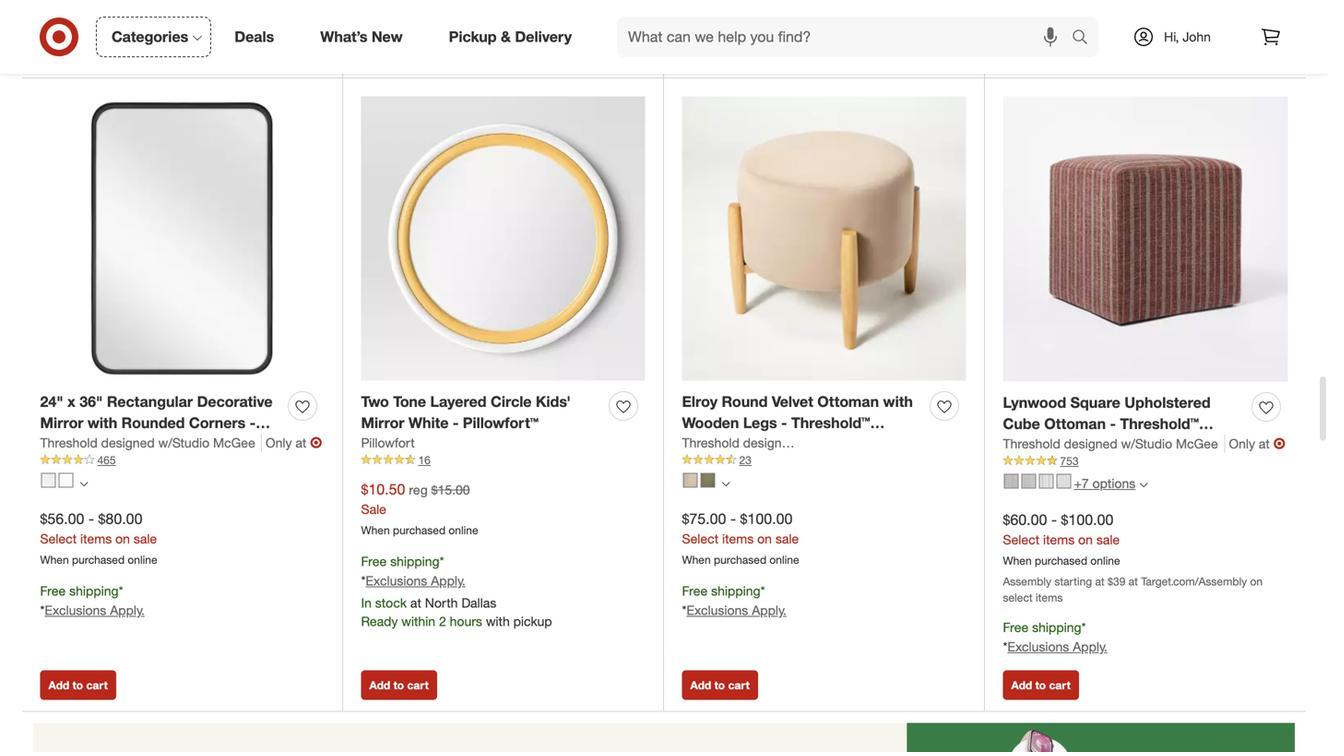 Task type: describe. For each thing, give the bounding box(es) containing it.
lynwood square upholstered cube ottoman - threshold™ designed with studio mcgee
[[1004, 394, 1211, 454]]

check nearby stores button
[[682, 3, 802, 22]]

$75.00
[[682, 510, 727, 528]]

23
[[740, 453, 752, 467]]

pillowfort
[[361, 435, 415, 451]]

target.com/assembly
[[1142, 575, 1248, 588]]

+7 options
[[1075, 475, 1136, 491]]

$100.00 for $60.00
[[1062, 511, 1114, 529]]

- inside $60.00 - $100.00 select items on sale when purchased online assembly starting at $39 at target.com/assembly  on select items
[[1052, 511, 1058, 529]]

in
[[361, 595, 372, 611]]

deals link
[[219, 17, 297, 57]]

pillowfort™
[[463, 414, 539, 432]]

search
[[1064, 30, 1108, 48]]

- inside elroy round velvet ottoman with wooden legs - threshold™ designed with studio mcgee
[[782, 414, 788, 432]]

all colors + 7 more colors element
[[1140, 478, 1148, 489]]

+7
[[1075, 475, 1090, 491]]

$39
[[1108, 575, 1126, 588]]

hours inside free shipping * * exclusions apply. in stock at  north dallas ready within 2 hours with pickup
[[450, 613, 483, 629]]

¬ for 24" x 36" rectangular decorative mirror with rounded corners - threshold™ designed with studio mcgee
[[310, 434, 322, 452]]

search button
[[1064, 17, 1108, 61]]

ticking navy stripe image
[[1057, 474, 1072, 489]]

john
[[1183, 29, 1212, 45]]

layered
[[431, 393, 487, 411]]

stores
[[766, 4, 802, 20]]

kids'
[[536, 393, 571, 411]]

items down assembly
[[1036, 590, 1063, 604]]

2 inside free shipping * * exclusions apply. in stock at  north dallas ready within 2 hours with pickup
[[439, 613, 446, 629]]

round
[[722, 393, 768, 411]]

threshold for 24" x 36" rectangular decorative mirror with rounded corners - threshold™ designed with studio mcgee
[[40, 435, 98, 451]]

elroy round velvet ottoman with wooden legs - threshold™ designed with studio mcgee link
[[682, 391, 923, 453]]

purchased for $56.00
[[72, 553, 125, 566]]

designed up 465
[[101, 435, 155, 451]]

apply. for $15.00
[[431, 573, 466, 589]]

pillowfort link
[[361, 434, 415, 452]]

two
[[361, 393, 389, 411]]

w/studio for designed
[[1122, 435, 1173, 452]]

free down select
[[1004, 619, 1029, 635]]

designed inside lynwood square upholstered cube ottoman - threshold™ designed with studio mcgee
[[1004, 436, 1068, 454]]

select
[[1004, 590, 1033, 604]]

465 link
[[40, 452, 324, 468]]

square
[[1071, 394, 1121, 412]]

elroy
[[682, 393, 718, 411]]

- inside the $56.00 - $80.00 select items on sale when purchased online
[[88, 510, 94, 528]]

all colors element for $56.00
[[80, 477, 88, 488]]

threshold™ inside lynwood square upholstered cube ottoman - threshold™ designed with studio mcgee
[[1121, 415, 1200, 433]]

online for $60.00
[[1091, 554, 1121, 567]]

- inside 24" x 36" rectangular decorative mirror with rounded corners - threshold™ designed with studio mcgee
[[250, 414, 256, 432]]

designed inside elroy round velvet ottoman with wooden legs - threshold™ designed with studio mcgee
[[682, 435, 747, 453]]

antique black image
[[41, 473, 56, 488]]

delivery
[[515, 28, 572, 46]]

24" x 36" rectangular decorative mirror with rounded corners - threshold™ designed with studio mcgee
[[40, 393, 273, 474]]

apply. for $80.00
[[110, 602, 145, 618]]

nearby
[[723, 4, 763, 20]]

pickup & delivery link
[[433, 17, 595, 57]]

rounded
[[121, 414, 185, 432]]

deals
[[235, 28, 274, 46]]

what's new link
[[305, 17, 426, 57]]

24" x 36" rectangular decorative mirror with rounded corners - threshold™ designed with studio mcgee link
[[40, 391, 281, 474]]

23 link
[[682, 452, 967, 468]]

items for $56.00
[[80, 530, 112, 547]]

decorative
[[197, 393, 273, 411]]

threshold designed w/studio mcgee for rounded
[[40, 435, 255, 451]]

sale
[[361, 501, 387, 517]]

threshold designed w/studio mcgee link for rounded
[[40, 434, 262, 452]]

starting
[[1055, 575, 1093, 588]]

0 vertical spatial within
[[1044, 5, 1078, 21]]

exclusions for $56.00
[[45, 602, 106, 618]]

categories link
[[96, 17, 212, 57]]

- inside $75.00 - $100.00 select items on sale when purchased online
[[731, 510, 737, 528]]

north
[[425, 595, 458, 611]]

purchased for $60.00
[[1035, 554, 1088, 567]]

x
[[67, 393, 75, 411]]

stock
[[375, 595, 407, 611]]

mirror for 24"
[[40, 414, 83, 432]]

when for $75.00
[[682, 553, 711, 566]]

wooden
[[682, 414, 740, 432]]

at inside free shipping * * exclusions apply. in stock at  north dallas ready within 2 hours with pickup
[[411, 595, 422, 611]]

free for $56.00
[[40, 583, 66, 599]]

categories
[[112, 28, 188, 46]]

light brown image
[[683, 473, 698, 488]]

on for $56.00
[[115, 530, 130, 547]]

sale for $56.00 - $80.00
[[134, 530, 157, 547]]

cream wide stripe image
[[1040, 474, 1054, 489]]

windowpane plaid image
[[1022, 474, 1037, 489]]

threshold™ inside 24" x 36" rectangular decorative mirror with rounded corners - threshold™ designed with studio mcgee
[[40, 435, 119, 453]]

purchased for $75.00
[[714, 553, 767, 566]]

upholstered
[[1125, 394, 1211, 412]]

with inside free shipping * * exclusions apply. in stock at  north dallas ready within 2 hours with pickup
[[486, 613, 510, 629]]

check
[[682, 4, 720, 20]]

apply. down starting
[[1073, 638, 1108, 655]]

- inside 'two tone layered circle kids' mirror white - pillowfort™'
[[453, 414, 459, 432]]

when inside $10.50 reg $15.00 sale when purchased online
[[361, 523, 390, 537]]

pickup
[[449, 28, 497, 46]]

1 horizontal spatial threshold designed w/studio mcgee
[[682, 435, 898, 451]]

online inside $10.50 reg $15.00 sale when purchased online
[[449, 523, 479, 537]]

all colors image for $56.00
[[80, 480, 88, 488]]

only for 24" x 36" rectangular decorative mirror with rounded corners - threshold™ designed with studio mcgee
[[266, 435, 292, 451]]

select for $75.00 - $100.00
[[682, 530, 719, 547]]

designed inside 24" x 36" rectangular decorative mirror with rounded corners - threshold™ designed with studio mcgee
[[123, 435, 187, 453]]

465
[[97, 453, 116, 467]]

only at ¬ for lynwood square upholstered cube ottoman - threshold™ designed with studio mcgee
[[1230, 434, 1286, 452]]

hi,
[[1165, 29, 1180, 45]]

753 link
[[1004, 453, 1289, 469]]

free for $75.00
[[682, 583, 708, 599]]

tone
[[393, 393, 426, 411]]

753
[[1061, 454, 1079, 468]]

16 link
[[361, 452, 646, 468]]

corners
[[189, 414, 246, 432]]

1 horizontal spatial w/studio
[[801, 435, 852, 451]]

dallas
[[462, 595, 497, 611]]

24"
[[40, 393, 63, 411]]



Task type: vqa. For each thing, say whether or not it's contained in the screenshot.
$60.00 items
yes



Task type: locate. For each thing, give the bounding box(es) containing it.
select for $56.00 - $80.00
[[40, 530, 77, 547]]

within down the north
[[402, 613, 436, 629]]

online inside $75.00 - $100.00 select items on sale when purchased online
[[770, 553, 800, 566]]

ottoman down square
[[1045, 415, 1107, 433]]

$75.00 - $100.00 select items on sale when purchased online
[[682, 510, 800, 566]]

designed down rounded
[[123, 435, 187, 453]]

exclusions apply. link for 24" x 36" rectangular decorative mirror with rounded corners - threshold™ designed with studio mcgee
[[45, 602, 145, 618]]

items for $75.00
[[723, 530, 754, 547]]

2 horizontal spatial threshold™
[[1121, 415, 1200, 433]]

$100.00 inside $60.00 - $100.00 select items on sale when purchased online assembly starting at $39 at target.com/assembly  on select items
[[1062, 511, 1114, 529]]

sale for $75.00 - $100.00
[[776, 530, 799, 547]]

with inside lynwood square upholstered cube ottoman - threshold™ designed with studio mcgee
[[1072, 436, 1102, 454]]

exclusions apply. link down select
[[1008, 638, 1108, 655]]

2 up search
[[1082, 5, 1089, 21]]

mirror inside 'two tone layered circle kids' mirror white - pillowfort™'
[[361, 414, 405, 432]]

on
[[115, 530, 130, 547], [758, 530, 772, 547], [1079, 531, 1094, 548], [1251, 575, 1263, 588]]

mcgee inside lynwood square upholstered cube ottoman - threshold™ designed with studio mcgee
[[1155, 436, 1205, 454]]

when down sale
[[361, 523, 390, 537]]

free for $10.50
[[361, 553, 387, 570]]

shipping down $75.00 - $100.00 select items on sale when purchased online
[[712, 583, 761, 599]]

$56.00
[[40, 510, 84, 528]]

threshold™ down upholstered
[[1121, 415, 1200, 433]]

purchased down $80.00
[[72, 553, 125, 566]]

free shipping * * exclusions apply. in stock at  north dallas ready within 2 hours with pickup
[[361, 553, 552, 629]]

16
[[419, 453, 431, 467]]

exclusions down $75.00 - $100.00 select items on sale when purchased online
[[687, 602, 749, 618]]

sale inside the $56.00 - $80.00 select items on sale when purchased online
[[134, 530, 157, 547]]

0 horizontal spatial mirror
[[40, 414, 83, 432]]

only
[[266, 435, 292, 451], [1230, 435, 1256, 452]]

ready inside free shipping * * exclusions apply. in stock at  north dallas ready within 2 hours with pickup
[[361, 613, 398, 629]]

1 horizontal spatial threshold
[[682, 435, 740, 451]]

when for $56.00
[[40, 553, 69, 566]]

at
[[296, 435, 307, 451], [1260, 435, 1271, 452], [1096, 575, 1105, 588], [1129, 575, 1139, 588], [411, 595, 422, 611]]

pickup & delivery
[[449, 28, 572, 46]]

shipping down the $56.00 - $80.00 select items on sale when purchased online
[[69, 583, 119, 599]]

$100.00 for $75.00
[[741, 510, 793, 528]]

all colors element right olive green 'image'
[[722, 477, 730, 488]]

1 horizontal spatial ready
[[1004, 5, 1040, 21]]

items
[[80, 530, 112, 547], [723, 530, 754, 547], [1044, 531, 1075, 548], [1036, 590, 1063, 604]]

shipping down starting
[[1033, 619, 1082, 635]]

online for $56.00
[[128, 553, 157, 566]]

threshold designed w/studio mcgee
[[40, 435, 255, 451], [682, 435, 898, 451], [1004, 435, 1219, 452]]

- right $60.00 at the right of the page
[[1052, 511, 1058, 529]]

0 horizontal spatial threshold designed w/studio mcgee link
[[40, 434, 262, 452]]

mcgee inside elroy round velvet ottoman with wooden legs - threshold™ designed with studio mcgee
[[834, 435, 884, 453]]

1 horizontal spatial sale
[[776, 530, 799, 547]]

0 horizontal spatial all colors image
[[80, 480, 88, 488]]

on for $75.00
[[758, 530, 772, 547]]

$15.00
[[432, 482, 470, 498]]

0 vertical spatial 2
[[1082, 5, 1089, 21]]

select inside $75.00 - $100.00 select items on sale when purchased online
[[682, 530, 719, 547]]

w/studio up 23 link
[[801, 435, 852, 451]]

threshold designed w/studio mcgee link down legs
[[682, 434, 898, 452]]

0 horizontal spatial hours
[[450, 613, 483, 629]]

free down the $56.00 - $80.00 select items on sale when purchased online
[[40, 583, 66, 599]]

free shipping * * exclusions apply. down the $56.00 - $80.00 select items on sale when purchased online
[[40, 583, 145, 618]]

items inside the $56.00 - $80.00 select items on sale when purchased online
[[80, 530, 112, 547]]

2 down the north
[[439, 613, 446, 629]]

1 horizontal spatial free shipping * * exclusions apply.
[[682, 583, 787, 618]]

sale down 23 link
[[776, 530, 799, 547]]

hours down dallas
[[450, 613, 483, 629]]

online inside $60.00 - $100.00 select items on sale when purchased online assembly starting at $39 at target.com/assembly  on select items
[[1091, 554, 1121, 567]]

w/studio
[[158, 435, 210, 451], [801, 435, 852, 451], [1122, 435, 1173, 452]]

select down $56.00
[[40, 530, 77, 547]]

exclusions apply. link down the $56.00 - $80.00 select items on sale when purchased online
[[45, 602, 145, 618]]

*
[[440, 553, 444, 570], [361, 573, 366, 589], [119, 583, 123, 599], [761, 583, 766, 599], [40, 602, 45, 618], [682, 602, 687, 618], [1082, 619, 1087, 635], [1004, 638, 1008, 655]]

1 horizontal spatial ottoman
[[1045, 415, 1107, 433]]

when down $56.00
[[40, 553, 69, 566]]

1 horizontal spatial ¬
[[1274, 434, 1286, 452]]

2 horizontal spatial free shipping * * exclusions apply.
[[1004, 619, 1108, 655]]

to
[[73, 45, 83, 59], [715, 45, 725, 59], [1036, 45, 1047, 59], [73, 678, 83, 692], [394, 678, 404, 692], [715, 678, 725, 692], [1036, 678, 1047, 692]]

¬ for lynwood square upholstered cube ottoman - threshold™ designed with studio mcgee
[[1274, 434, 1286, 452]]

1 horizontal spatial 2
[[1082, 5, 1089, 21]]

threshold™ up 23 link
[[792, 414, 871, 432]]

shipping up 'stock'
[[390, 553, 440, 570]]

apply. up the north
[[431, 573, 466, 589]]

threshold designed w/studio mcgee link down rounded
[[40, 434, 262, 452]]

$56.00 - $80.00 select items on sale when purchased online
[[40, 510, 157, 566]]

ottoman inside elroy round velvet ottoman with wooden legs - threshold™ designed with studio mcgee
[[818, 393, 880, 411]]

apply. inside free shipping * * exclusions apply. in stock at  north dallas ready within 2 hours with pickup
[[431, 573, 466, 589]]

when inside $75.00 - $100.00 select items on sale when purchased online
[[682, 553, 711, 566]]

within up search
[[1044, 5, 1078, 21]]

exclusions
[[366, 573, 428, 589], [45, 602, 106, 618], [687, 602, 749, 618], [1008, 638, 1070, 655]]

- down velvet on the right of the page
[[782, 414, 788, 432]]

$100.00 down the +7
[[1062, 511, 1114, 529]]

add
[[48, 45, 69, 59], [691, 45, 712, 59], [1012, 45, 1033, 59], [48, 678, 69, 692], [370, 678, 391, 692], [691, 678, 712, 692], [1012, 678, 1033, 692]]

exclusions down the $56.00 - $80.00 select items on sale when purchased online
[[45, 602, 106, 618]]

purchased inside the $56.00 - $80.00 select items on sale when purchased online
[[72, 553, 125, 566]]

1 horizontal spatial within
[[1044, 5, 1078, 21]]

free shipping * * exclusions apply.
[[40, 583, 145, 618], [682, 583, 787, 618], [1004, 619, 1108, 655]]

$100.00 right "$75.00" in the bottom right of the page
[[741, 510, 793, 528]]

cart
[[86, 45, 108, 59], [729, 45, 750, 59], [1050, 45, 1071, 59], [86, 678, 108, 692], [407, 678, 429, 692], [729, 678, 750, 692], [1050, 678, 1071, 692]]

online inside the $56.00 - $80.00 select items on sale when purchased online
[[128, 553, 157, 566]]

studio inside 24" x 36" rectangular decorative mirror with rounded corners - threshold™ designed with studio mcgee
[[225, 435, 271, 453]]

- inside lynwood square upholstered cube ottoman - threshold™ designed with studio mcgee
[[1111, 415, 1117, 433]]

$60.00 - $100.00 select items on sale when purchased online assembly starting at $39 at target.com/assembly  on select items
[[1004, 511, 1263, 604]]

ottoman right velvet on the right of the page
[[818, 393, 880, 411]]

studio inside lynwood square upholstered cube ottoman - threshold™ designed with studio mcgee
[[1106, 436, 1151, 454]]

online for $75.00
[[770, 553, 800, 566]]

all colors image right brass image
[[80, 480, 88, 488]]

threshold down the "wooden"
[[682, 435, 740, 451]]

0 vertical spatial ready
[[1004, 5, 1040, 21]]

items for $60.00
[[1044, 531, 1075, 548]]

0 horizontal spatial ottoman
[[818, 393, 880, 411]]

threshold up brass image
[[40, 435, 98, 451]]

brass image
[[59, 473, 73, 488]]

apply.
[[431, 573, 466, 589], [110, 602, 145, 618], [752, 602, 787, 618], [1073, 638, 1108, 655]]

ready down 'stock'
[[361, 613, 398, 629]]

threshold for lynwood square upholstered cube ottoman - threshold™ designed with studio mcgee
[[1004, 435, 1061, 452]]

legs
[[744, 414, 778, 432]]

items down $80.00
[[80, 530, 112, 547]]

1 vertical spatial ottoman
[[1045, 415, 1107, 433]]

0 horizontal spatial free shipping * * exclusions apply.
[[40, 583, 145, 618]]

free shipping * * exclusions apply. for $100.00
[[682, 583, 787, 618]]

velvet
[[772, 393, 814, 411]]

threshold™ up brass image
[[40, 435, 119, 453]]

all colors image
[[80, 480, 88, 488], [722, 480, 730, 488]]

items down $60.00 at the right of the page
[[1044, 531, 1075, 548]]

shipping for $56.00
[[69, 583, 119, 599]]

1 mirror from the left
[[40, 414, 83, 432]]

mirror for two
[[361, 414, 405, 432]]

purchased up starting
[[1035, 554, 1088, 567]]

designed
[[101, 435, 155, 451], [743, 435, 797, 451], [123, 435, 187, 453], [682, 435, 747, 453], [1065, 435, 1118, 452], [1004, 436, 1068, 454]]

apply. down $75.00 - $100.00 select items on sale when purchased online
[[752, 602, 787, 618]]

2 horizontal spatial sale
[[1097, 531, 1120, 548]]

sale inside $75.00 - $100.00 select items on sale when purchased online
[[776, 530, 799, 547]]

0 horizontal spatial all colors element
[[80, 477, 88, 488]]

1 horizontal spatial hours
[[1092, 5, 1125, 21]]

when for $60.00
[[1004, 554, 1032, 567]]

mirror up pillowfort
[[361, 414, 405, 432]]

hours up search
[[1092, 5, 1125, 21]]

olive green image
[[701, 473, 716, 488]]

ready left search button
[[1004, 5, 1040, 21]]

hi, john
[[1165, 29, 1212, 45]]

free shipping * * exclusions apply. for $80.00
[[40, 583, 145, 618]]

threshold™ inside elroy round velvet ottoman with wooden legs - threshold™ designed with studio mcgee
[[792, 414, 871, 432]]

sale down $80.00
[[134, 530, 157, 547]]

1 horizontal spatial studio
[[785, 435, 830, 453]]

when inside $60.00 - $100.00 select items on sale when purchased online assembly starting at $39 at target.com/assembly  on select items
[[1004, 554, 1032, 567]]

1 vertical spatial 2
[[439, 613, 446, 629]]

apply. for $100.00
[[752, 602, 787, 618]]

- right "$75.00" in the bottom right of the page
[[731, 510, 737, 528]]

all colors image for $75.00
[[722, 480, 730, 488]]

purchased
[[393, 523, 446, 537], [72, 553, 125, 566], [714, 553, 767, 566], [1035, 554, 1088, 567]]

shipping for $75.00
[[712, 583, 761, 599]]

lynwood
[[1004, 394, 1067, 412]]

1 vertical spatial hours
[[450, 613, 483, 629]]

1 horizontal spatial select
[[682, 530, 719, 547]]

2 horizontal spatial threshold designed w/studio mcgee
[[1004, 435, 1219, 452]]

only for lynwood square upholstered cube ottoman - threshold™ designed with studio mcgee
[[1230, 435, 1256, 452]]

studio up options
[[1106, 436, 1151, 454]]

0 horizontal spatial w/studio
[[158, 435, 210, 451]]

exclusions apply. link for lynwood square upholstered cube ottoman - threshold™ designed with studio mcgee
[[1008, 638, 1108, 655]]

studio inside elroy round velvet ottoman with wooden legs - threshold™ designed with studio mcgee
[[785, 435, 830, 453]]

1 horizontal spatial mirror
[[361, 414, 405, 432]]

1 horizontal spatial all colors element
[[722, 477, 730, 488]]

select inside the $56.00 - $80.00 select items on sale when purchased online
[[40, 530, 77, 547]]

0 horizontal spatial only at ¬
[[266, 434, 322, 452]]

sale inside $60.00 - $100.00 select items on sale when purchased online assembly starting at $39 at target.com/assembly  on select items
[[1097, 531, 1120, 548]]

advertisement region
[[22, 723, 1307, 752]]

select inside $60.00 - $100.00 select items on sale when purchased online assembly starting at $39 at target.com/assembly  on select items
[[1004, 531, 1040, 548]]

exclusions apply. link for elroy round velvet ottoman with wooden legs - threshold™ designed with studio mcgee
[[687, 602, 787, 618]]

threshold™
[[792, 414, 871, 432], [1121, 415, 1200, 433], [40, 435, 119, 453]]

1 horizontal spatial only at ¬
[[1230, 434, 1286, 452]]

- down square
[[1111, 415, 1117, 433]]

cube
[[1004, 415, 1041, 433]]

threshold designed w/studio mcgee for designed
[[1004, 435, 1219, 452]]

36"
[[80, 393, 103, 411]]

exclusions apply. link up 'stock'
[[366, 573, 466, 589]]

exclusions apply. link down $75.00 - $100.00 select items on sale when purchased online
[[687, 602, 787, 618]]

$80.00
[[98, 510, 143, 528]]

add to cart button
[[40, 37, 116, 67], [682, 37, 758, 67], [1004, 37, 1080, 67], [40, 670, 116, 700], [361, 670, 437, 700], [682, 670, 758, 700], [1004, 670, 1080, 700]]

all colors image right olive green 'image'
[[722, 480, 730, 488]]

when inside the $56.00 - $80.00 select items on sale when purchased online
[[40, 553, 69, 566]]

threshold designed w/studio mcgee up 753 link
[[1004, 435, 1219, 452]]

studio down corners
[[225, 435, 271, 453]]

when down "$75.00" in the bottom right of the page
[[682, 553, 711, 566]]

select down "$75.00" in the bottom right of the page
[[682, 530, 719, 547]]

0 horizontal spatial ¬
[[310, 434, 322, 452]]

online
[[449, 523, 479, 537], [128, 553, 157, 566], [770, 553, 800, 566], [1091, 554, 1121, 567]]

designed down legs
[[743, 435, 797, 451]]

elroy round velvet ottoman with wooden legs - threshold™ designed with studio mcgee image
[[682, 97, 967, 381], [682, 97, 967, 381]]

24" x 36" rectangular decorative mirror with rounded corners - threshold™ designed with studio mcgee image
[[40, 97, 324, 381], [40, 97, 324, 381]]

2 horizontal spatial studio
[[1106, 436, 1151, 454]]

0 horizontal spatial threshold
[[40, 435, 98, 451]]

two tone layered circle kids' mirror white - pillowfort™
[[361, 393, 571, 432]]

0 horizontal spatial threshold designed w/studio mcgee
[[40, 435, 255, 451]]

shipping inside free shipping * * exclusions apply. in stock at  north dallas ready within 2 hours with pickup
[[390, 553, 440, 570]]

0 vertical spatial ottoman
[[818, 393, 880, 411]]

lynwood square upholstered cube ottoman - threshold™ designed with studio mcgee link
[[1004, 392, 1245, 454]]

purchased down "$75.00" in the bottom right of the page
[[714, 553, 767, 566]]

exclusions for $75.00
[[687, 602, 749, 618]]

pickup
[[514, 613, 552, 629]]

select
[[40, 530, 77, 547], [682, 530, 719, 547], [1004, 531, 1040, 548]]

1 horizontal spatial only
[[1230, 435, 1256, 452]]

mirror
[[40, 414, 83, 432], [361, 414, 405, 432]]

circle
[[491, 393, 532, 411]]

purchased inside $10.50 reg $15.00 sale when purchased online
[[393, 523, 446, 537]]

what's new
[[320, 28, 403, 46]]

sale up $39
[[1097, 531, 1120, 548]]

threshold
[[40, 435, 98, 451], [682, 435, 740, 451], [1004, 435, 1061, 452]]

0 horizontal spatial select
[[40, 530, 77, 547]]

1 horizontal spatial threshold designed w/studio mcgee link
[[682, 434, 898, 452]]

assembly
[[1004, 575, 1052, 588]]

on inside the $56.00 - $80.00 select items on sale when purchased online
[[115, 530, 130, 547]]

$60.00
[[1004, 511, 1048, 529]]

w/studio up 465 link
[[158, 435, 210, 451]]

elroy round velvet ottoman with wooden legs - threshold™ designed with studio mcgee
[[682, 393, 913, 453]]

ottoman inside lynwood square upholstered cube ottoman - threshold™ designed with studio mcgee
[[1045, 415, 1107, 433]]

designed down the "wooden"
[[682, 435, 747, 453]]

on for $60.00
[[1079, 531, 1094, 548]]

free shipping * * exclusions apply. down select
[[1004, 619, 1108, 655]]

1 all colors element from the left
[[80, 477, 88, 488]]

designed down cube
[[1004, 436, 1068, 454]]

$100.00 inside $75.00 - $100.00 select items on sale when purchased online
[[741, 510, 793, 528]]

all colors element for $75.00
[[722, 477, 730, 488]]

exclusions up 'stock'
[[366, 573, 428, 589]]

reg
[[409, 482, 428, 498]]

mcgee inside 24" x 36" rectangular decorative mirror with rounded corners - threshold™ designed with studio mcgee
[[40, 456, 90, 474]]

0 horizontal spatial $100.00
[[741, 510, 793, 528]]

exclusions for $10.50
[[366, 573, 428, 589]]

2
[[1082, 5, 1089, 21], [439, 613, 446, 629]]

w/studio up 753 link
[[1122, 435, 1173, 452]]

$100.00
[[741, 510, 793, 528], [1062, 511, 1114, 529]]

items inside $75.00 - $100.00 select items on sale when purchased online
[[723, 530, 754, 547]]

2 all colors image from the left
[[722, 480, 730, 488]]

+7 options button
[[996, 469, 1157, 498]]

all colors + 7 more colors image
[[1140, 481, 1148, 489]]

all colors element right brass image
[[80, 477, 88, 488]]

1 horizontal spatial $100.00
[[1062, 511, 1114, 529]]

1 horizontal spatial threshold™
[[792, 414, 871, 432]]

apply. down the $56.00 - $80.00 select items on sale when purchased online
[[110, 602, 145, 618]]

shipping
[[390, 553, 440, 570], [69, 583, 119, 599], [712, 583, 761, 599], [1033, 619, 1082, 635]]

hours
[[1092, 5, 1125, 21], [450, 613, 483, 629]]

2 all colors element from the left
[[722, 477, 730, 488]]

threshold designed w/studio mcgee link for designed
[[1004, 435, 1226, 453]]

$10.50
[[361, 480, 406, 498]]

exclusions inside free shipping * * exclusions apply. in stock at  north dallas ready within 2 hours with pickup
[[366, 573, 428, 589]]

1 vertical spatial ready
[[361, 613, 398, 629]]

2 horizontal spatial threshold designed w/studio mcgee link
[[1004, 435, 1226, 453]]

tan stripe image
[[1005, 474, 1019, 489]]

mcgee
[[213, 435, 255, 451], [856, 435, 898, 451], [834, 435, 884, 453], [1177, 435, 1219, 452], [1155, 436, 1205, 454], [40, 456, 90, 474]]

0 vertical spatial hours
[[1092, 5, 1125, 21]]

1 all colors image from the left
[[80, 480, 88, 488]]

white
[[409, 414, 449, 432]]

mirror down x
[[40, 414, 83, 432]]

rectangular
[[107, 393, 193, 411]]

mirror inside 24" x 36" rectangular decorative mirror with rounded corners - threshold™ designed with studio mcgee
[[40, 414, 83, 432]]

purchased inside $60.00 - $100.00 select items on sale when purchased online assembly starting at $39 at target.com/assembly  on select items
[[1035, 554, 1088, 567]]

2 mirror from the left
[[361, 414, 405, 432]]

free up in
[[361, 553, 387, 570]]

items down "$75.00" in the bottom right of the page
[[723, 530, 754, 547]]

2 horizontal spatial w/studio
[[1122, 435, 1173, 452]]

two tone layered circle kids' mirror white - pillowfort™ image
[[361, 97, 646, 381], [361, 97, 646, 381]]

threshold down cube
[[1004, 435, 1061, 452]]

only at ¬ for 24" x 36" rectangular decorative mirror with rounded corners - threshold™ designed with studio mcgee
[[266, 434, 322, 452]]

$10.50 reg $15.00 sale when purchased online
[[361, 480, 479, 537]]

&
[[501, 28, 511, 46]]

purchased down reg
[[393, 523, 446, 537]]

0 horizontal spatial ready
[[361, 613, 398, 629]]

2 horizontal spatial select
[[1004, 531, 1040, 548]]

what's
[[320, 28, 368, 46]]

check nearby stores
[[682, 4, 802, 20]]

threshold designed w/studio mcgee link up options
[[1004, 435, 1226, 453]]

all colors element
[[80, 477, 88, 488], [722, 477, 730, 488]]

studio down velvet on the right of the page
[[785, 435, 830, 453]]

0 horizontal spatial within
[[402, 613, 436, 629]]

shipping for $10.50
[[390, 553, 440, 570]]

0 horizontal spatial 2
[[439, 613, 446, 629]]

select down $60.00 at the right of the page
[[1004, 531, 1040, 548]]

1 vertical spatial within
[[402, 613, 436, 629]]

threshold designed w/studio mcgee link
[[40, 434, 262, 452], [682, 434, 898, 452], [1004, 435, 1226, 453]]

What can we help you find? suggestions appear below search field
[[617, 17, 1077, 57]]

purchased inside $75.00 - $100.00 select items on sale when purchased online
[[714, 553, 767, 566]]

when
[[361, 523, 390, 537], [40, 553, 69, 566], [682, 553, 711, 566], [1004, 554, 1032, 567]]

options
[[1093, 475, 1136, 491]]

add to cart
[[48, 45, 108, 59], [691, 45, 750, 59], [1012, 45, 1071, 59], [48, 678, 108, 692], [370, 678, 429, 692], [691, 678, 750, 692], [1012, 678, 1071, 692]]

ottoman
[[818, 393, 880, 411], [1045, 415, 1107, 433]]

new
[[372, 28, 403, 46]]

free shipping * * exclusions apply. down $75.00 - $100.00 select items on sale when purchased online
[[682, 583, 787, 618]]

exclusions down select
[[1008, 638, 1070, 655]]

0 horizontal spatial only
[[266, 435, 292, 451]]

free down $75.00 - $100.00 select items on sale when purchased online
[[682, 583, 708, 599]]

two tone layered circle kids' mirror white - pillowfort™ link
[[361, 391, 602, 434]]

within inside free shipping * * exclusions apply. in stock at  north dallas ready within 2 hours with pickup
[[402, 613, 436, 629]]

free
[[361, 553, 387, 570], [40, 583, 66, 599], [682, 583, 708, 599], [1004, 619, 1029, 635]]

0 horizontal spatial sale
[[134, 530, 157, 547]]

free inside free shipping * * exclusions apply. in stock at  north dallas ready within 2 hours with pickup
[[361, 553, 387, 570]]

threshold designed w/studio mcgee down rounded
[[40, 435, 255, 451]]

ready within 2 hours
[[1004, 5, 1125, 21]]

1 horizontal spatial all colors image
[[722, 480, 730, 488]]

- down layered
[[453, 414, 459, 432]]

w/studio for rounded
[[158, 435, 210, 451]]

- down "decorative"
[[250, 414, 256, 432]]

2 horizontal spatial threshold
[[1004, 435, 1061, 452]]

sale
[[134, 530, 157, 547], [776, 530, 799, 547], [1097, 531, 1120, 548]]

lynwood square upholstered cube ottoman - threshold™ designed with studio mcgee image
[[1004, 97, 1289, 382], [1004, 97, 1289, 382]]

- right $56.00
[[88, 510, 94, 528]]

designed up 753
[[1065, 435, 1118, 452]]

when up assembly
[[1004, 554, 1032, 567]]

0 horizontal spatial threshold™
[[40, 435, 119, 453]]

0 horizontal spatial studio
[[225, 435, 271, 453]]

threshold designed w/studio mcgee down legs
[[682, 435, 898, 451]]

on inside $75.00 - $100.00 select items on sale when purchased online
[[758, 530, 772, 547]]



